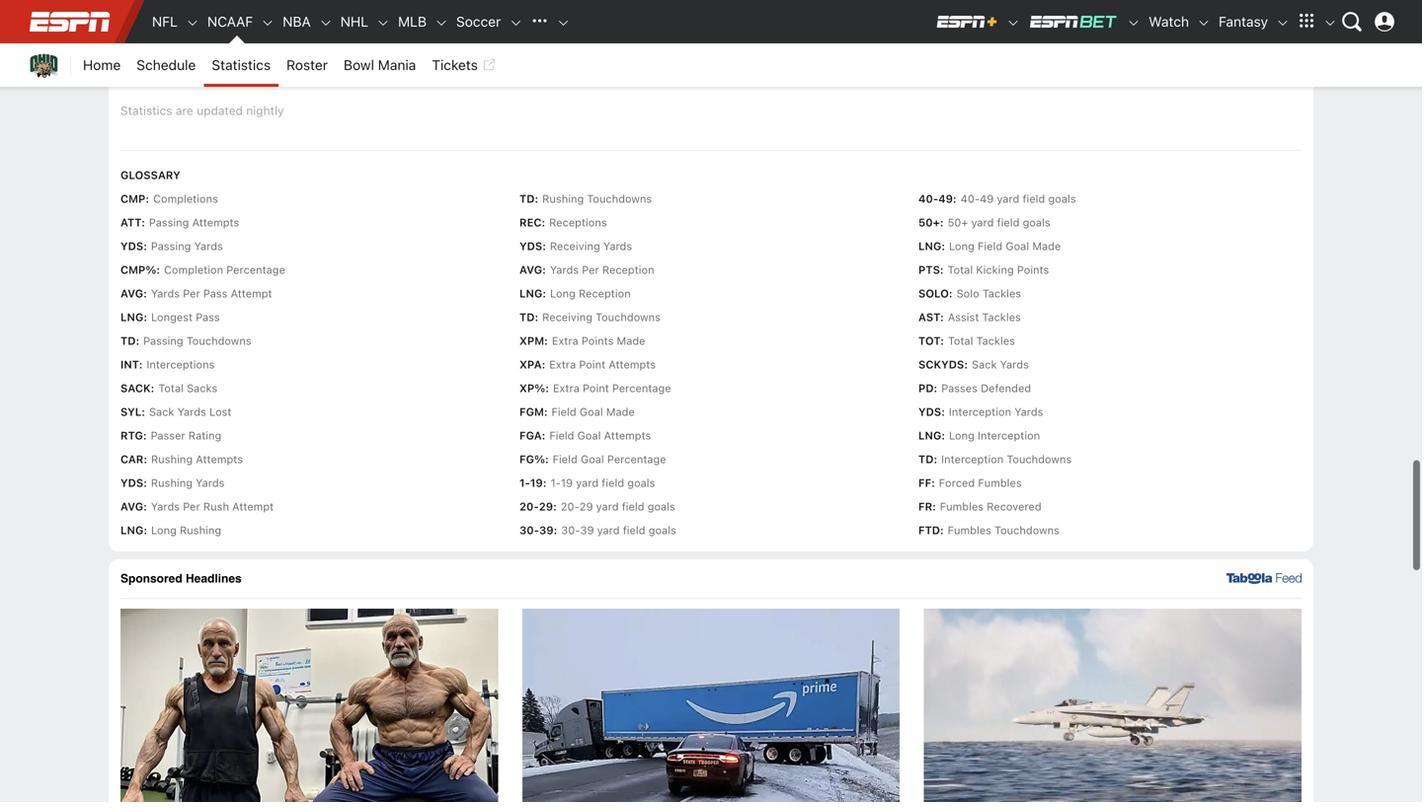 Task type: describe. For each thing, give the bounding box(es) containing it.
attempts down completions
[[192, 216, 239, 229]]

field up kicking
[[978, 240, 1003, 253]]

mania
[[378, 57, 416, 73]]

goal for percentage
[[581, 453, 604, 466]]

rushing for rushing attempts
[[151, 453, 193, 466]]

: for lng : longest pass
[[143, 311, 147, 324]]

cmp% : completion percentage
[[120, 264, 285, 276]]

: for xpm : extra points made
[[544, 335, 548, 348]]

2 49 from the left
[[980, 192, 994, 205]]

are
[[176, 104, 193, 117]]

nhl link
[[333, 0, 376, 43]]

fantasy image
[[1276, 16, 1290, 30]]

sack : total sacks
[[120, 382, 217, 395]]

xpa : extra point attempts
[[519, 358, 656, 371]]

touchdowns for td : passing touchdowns
[[186, 335, 251, 348]]

made for xpm : extra points made
[[617, 335, 645, 348]]

statistics for statistics are updated nightly
[[120, 104, 172, 117]]

: down 20-29 : 20-29 yard field goals at the left bottom
[[554, 524, 557, 537]]

2 19 from the left
[[561, 477, 573, 490]]

goal up kicking
[[1006, 240, 1029, 253]]

yards for yds : passing yards
[[194, 240, 223, 253]]

per for pass
[[183, 287, 200, 300]]

completions
[[153, 192, 218, 205]]

passer
[[151, 430, 185, 442]]

2 40- from the left
[[961, 192, 980, 205]]

statistics are updated nightly
[[120, 104, 284, 117]]

tackles for solo : solo tackles
[[982, 287, 1021, 300]]

td : passing touchdowns
[[120, 335, 251, 348]]

more sports image
[[556, 16, 570, 30]]

: for yds : receiving yards
[[542, 240, 546, 253]]

attempt for avg : yards per pass attempt
[[231, 287, 272, 300]]

0 horizontal spatial points
[[582, 335, 614, 348]]

nightly
[[246, 104, 284, 117]]

fantasy
[[1219, 13, 1268, 30]]

: for xpa : extra point attempts
[[542, 358, 545, 371]]

extra for extra point attempts
[[549, 358, 576, 371]]

bowl
[[344, 57, 374, 73]]

yard for 1-19 yard field goals
[[576, 477, 599, 490]]

tot
[[918, 335, 940, 348]]

yards for yds : receiving yards
[[603, 240, 632, 253]]

long for long field goal made
[[949, 240, 975, 253]]

: for fga : field goal attempts
[[542, 430, 545, 442]]

home link
[[75, 43, 129, 87]]

rb for rickey hunt
[[194, 32, 207, 43]]

1 39 from the left
[[539, 524, 554, 537]]

lng : long interception
[[918, 430, 1040, 442]]

mlb
[[398, 13, 427, 30]]

: for yds : rushing yards
[[143, 477, 147, 490]]

1 vertical spatial interception
[[978, 430, 1040, 442]]

int : interceptions
[[120, 358, 215, 371]]

2 20- from the left
[[561, 501, 579, 513]]

hunt
[[164, 30, 191, 44]]

bowl mania link
[[336, 43, 424, 87]]

1 50+ from the left
[[918, 216, 940, 229]]

: for avg : yards per rush attempt
[[143, 501, 147, 513]]

passing for passing attempts
[[149, 216, 189, 229]]

xp%
[[519, 382, 545, 395]]

schedule link
[[129, 43, 204, 87]]

: for car : rushing attempts
[[144, 453, 147, 466]]

: for yds : passing yards
[[143, 240, 147, 253]]

syl
[[120, 406, 141, 419]]

statistics for statistics
[[212, 57, 271, 73]]

nfl
[[152, 13, 178, 30]]

soccer
[[456, 13, 501, 30]]

watch link
[[1141, 0, 1197, 43]]

lng : long reception
[[519, 287, 631, 300]]

fantasy link
[[1211, 0, 1276, 43]]

: for solo : solo tackles
[[949, 287, 953, 300]]

: down fg%
[[543, 477, 547, 490]]

: for td : interception touchdowns
[[934, 453, 937, 466]]

updated
[[197, 104, 243, 117]]

syl : sack yards lost
[[120, 406, 232, 419]]

: for cmp : completions
[[146, 192, 149, 205]]

2 29 from the left
[[579, 501, 593, 513]]

0 vertical spatial percentage
[[226, 264, 285, 276]]

30-39 : 30-39 yard field goals
[[519, 524, 676, 537]]

nba link
[[275, 0, 319, 43]]

2 1- from the left
[[551, 477, 561, 490]]

bowl mania
[[344, 57, 416, 73]]

yards up lng : longest pass
[[151, 287, 180, 300]]

ncaaf
[[207, 13, 253, 30]]

ftd : fumbles touchdowns
[[918, 524, 1060, 537]]

: for pts : total kicking points
[[940, 264, 944, 276]]

0 horizontal spatial more espn image
[[1292, 7, 1321, 37]]

point for percentage
[[583, 382, 609, 395]]

nba
[[283, 13, 311, 30]]

: for avg : yards per pass attempt
[[143, 287, 147, 300]]

interception for yards
[[949, 406, 1011, 419]]

avg for avg : yards per rush attempt
[[120, 501, 143, 513]]

headlines
[[186, 572, 242, 586]]

: for lng : long rushing
[[143, 524, 147, 537]]

: for att : passing attempts
[[141, 216, 145, 229]]

longest
[[151, 311, 193, 324]]

lost
[[209, 406, 232, 419]]

sckyds
[[918, 358, 964, 371]]

per for reception
[[582, 264, 599, 276]]

1 40- from the left
[[918, 192, 938, 205]]

goals for 20-29 yard field goals
[[648, 501, 675, 513]]

nhl
[[340, 13, 368, 30]]

rec : receptions
[[519, 216, 607, 229]]

interceptions
[[147, 358, 215, 371]]

solo
[[957, 287, 979, 300]]

ncaaf link
[[199, 0, 261, 43]]

ast : assist tackles
[[918, 311, 1021, 324]]

xp% : extra point percentage
[[519, 382, 671, 395]]

0 vertical spatial fumbles
[[978, 477, 1022, 490]]

yards up lng : long rushing
[[151, 501, 180, 513]]

rating
[[188, 430, 222, 442]]

: for rec : receptions
[[542, 216, 545, 229]]

avg for avg : yards per pass attempt
[[120, 287, 143, 300]]

ff : forced fumbles
[[918, 477, 1022, 490]]

att : passing attempts
[[120, 216, 239, 229]]

goals down "40-49 : 40-49 yard field goals"
[[1023, 216, 1051, 229]]

: for sack : total sacks
[[151, 382, 154, 395]]

watch image
[[1197, 16, 1211, 30]]

total for sack : total sacks
[[158, 382, 184, 395]]

: for cmp% : completion percentage
[[156, 264, 160, 276]]

roster
[[286, 57, 328, 73]]

1 19 from the left
[[530, 477, 543, 490]]

att
[[120, 216, 141, 229]]

sckyds : sack yards
[[918, 358, 1029, 371]]

yds : passing yards
[[120, 240, 223, 253]]

passing for passing yards
[[151, 240, 191, 253]]

pd
[[918, 382, 934, 395]]

fgm
[[519, 406, 544, 419]]

ast
[[918, 311, 940, 324]]

tot : total tackles
[[918, 335, 1015, 348]]

xpa
[[519, 358, 542, 371]]

td for td : rushing touchdowns
[[519, 192, 535, 205]]

yard up lng : long field goal made
[[971, 216, 994, 229]]

field down "40-49 : 40-49 yard field goals"
[[997, 216, 1020, 229]]

td for td : receiving touchdowns
[[519, 311, 535, 324]]

assist
[[948, 311, 979, 324]]

ftd
[[918, 524, 940, 537]]

car
[[120, 453, 144, 466]]

field for 30-39 yard field goals
[[623, 524, 645, 537]]

1 left soccer "icon"
[[484, 3, 491, 17]]

: down 1-19 : 1-19 yard field goals
[[553, 501, 557, 513]]

statistics link
[[204, 43, 279, 87]]

: for lng : long reception
[[542, 287, 546, 300]]

: up 50+ : 50+ yard field goals
[[953, 192, 957, 205]]

1 horizontal spatial more espn image
[[1323, 16, 1337, 30]]

attempts up fg% : field goal percentage
[[604, 430, 651, 442]]

touchdowns for ftd : fumbles touchdowns
[[995, 524, 1060, 537]]

sack
[[120, 382, 151, 395]]

0 vertical spatial made
[[1032, 240, 1061, 253]]

lng for lng : longest pass
[[120, 311, 143, 324]]

interception for touchdowns
[[941, 453, 1004, 466]]

external link image
[[482, 53, 496, 77]]

per for rush
[[183, 501, 200, 513]]

tickets link
[[424, 43, 504, 87]]

xpm
[[519, 335, 544, 348]]

long for long rushing
[[151, 524, 177, 537]]

fga
[[519, 430, 542, 442]]

nhl image
[[376, 16, 390, 30]]

avg : yards per reception
[[519, 264, 654, 276]]

1 down nba "image"
[[325, 31, 332, 44]]

kicking
[[976, 264, 1014, 276]]

cmp
[[120, 192, 146, 205]]

schedule
[[137, 57, 196, 73]]

rushing for rushing yards
[[151, 477, 193, 490]]

glossary
[[120, 169, 181, 182]]

nfl image
[[186, 16, 199, 30]]

1 29 from the left
[[539, 501, 553, 513]]

yards for syl : sack yards lost
[[177, 406, 206, 419]]

percentage for fg% : field goal percentage
[[607, 453, 666, 466]]

field for field goal attempts
[[549, 430, 574, 442]]

yds for yds : receiving yards
[[519, 240, 542, 253]]

extra for extra points made
[[552, 335, 578, 348]]

receiving for receiving touchdowns
[[542, 311, 593, 324]]

soccer image
[[509, 16, 523, 30]]

percentage for xp% : extra point percentage
[[612, 382, 671, 395]]

rb for quintell quinn
[[206, 4, 220, 16]]



Task type: vqa. For each thing, say whether or not it's contained in the screenshot.
bottommost RB
yes



Task type: locate. For each thing, give the bounding box(es) containing it.
0 horizontal spatial 29
[[539, 501, 553, 513]]

: for fr : fumbles recovered
[[932, 501, 936, 513]]

yard for 40-49 yard field goals
[[997, 192, 1020, 205]]

lng for lng : long field goal made
[[918, 240, 941, 253]]

attempts down rating
[[196, 453, 243, 466]]

pts : total kicking points
[[918, 264, 1049, 276]]

1 vertical spatial pass
[[196, 311, 220, 324]]

0 vertical spatial receiving
[[550, 240, 600, 253]]

goal up fg% : field goal percentage
[[577, 430, 601, 442]]

rushing down avg : yards per rush attempt
[[180, 524, 221, 537]]

sack up passer
[[149, 406, 174, 419]]

yard for 20-29 yard field goals
[[596, 501, 619, 513]]

field for field goal percentage
[[553, 453, 578, 466]]

: down avg : yards per reception
[[542, 287, 546, 300]]

td : interception touchdowns
[[918, 453, 1072, 466]]

yard down fg% : field goal percentage
[[576, 477, 599, 490]]

2 vertical spatial passing
[[143, 335, 183, 348]]

avg down cmp%
[[120, 287, 143, 300]]

field
[[1023, 192, 1045, 205], [997, 216, 1020, 229], [602, 477, 624, 490], [622, 501, 644, 513], [623, 524, 645, 537]]

yards up lng : long reception
[[550, 264, 579, 276]]

total down assist
[[948, 335, 973, 348]]

goal down 'xp% : extra point percentage'
[[580, 406, 603, 419]]

tackles right assist
[[982, 311, 1021, 324]]

50+ : 50+ yard field goals
[[918, 216, 1051, 229]]

yard
[[997, 192, 1020, 205], [971, 216, 994, 229], [576, 477, 599, 490], [596, 501, 619, 513], [597, 524, 620, 537]]

: down fr : fumbles recovered on the bottom right
[[940, 524, 944, 537]]

0 vertical spatial sack
[[972, 358, 997, 371]]

1 horizontal spatial espn bet image
[[1127, 16, 1141, 30]]

: down yds : interception yards
[[941, 430, 945, 442]]

1 vertical spatial reception
[[579, 287, 631, 300]]

yards for yds : interception yards
[[1014, 406, 1043, 419]]

td for td : passing touchdowns
[[120, 335, 136, 348]]

0 horizontal spatial 49
[[938, 192, 953, 205]]

points down td : receiving touchdowns
[[582, 335, 614, 348]]

: up xpa : extra point attempts
[[544, 335, 548, 348]]

cmp : completions
[[120, 192, 218, 205]]

2 vertical spatial fumbles
[[948, 524, 992, 537]]

: left "receptions"
[[542, 216, 545, 229]]

goals up 20-29 : 20-29 yard field goals at the left bottom
[[627, 477, 655, 490]]

yards
[[194, 240, 223, 253], [603, 240, 632, 253], [550, 264, 579, 276], [151, 287, 180, 300], [1000, 358, 1029, 371], [177, 406, 206, 419], [1014, 406, 1043, 419], [196, 477, 225, 490], [151, 501, 180, 513]]

1 vertical spatial attempt
[[232, 501, 274, 513]]

sack up pd : passes defended
[[972, 358, 997, 371]]

espn more sports home page image
[[525, 7, 554, 37]]

0 horizontal spatial 50+
[[918, 216, 940, 229]]

1 vertical spatial statistics
[[120, 104, 172, 117]]

lng left longest
[[120, 311, 143, 324]]

td for td : interception touchdowns
[[918, 453, 934, 466]]

field for 1-19 yard field goals
[[602, 477, 624, 490]]

rb inside rickey hunt rb
[[194, 32, 207, 43]]

statistics inside statistics link
[[212, 57, 271, 73]]

2 vertical spatial interception
[[941, 453, 1004, 466]]

: up lng : long reception
[[542, 264, 546, 276]]

goals down 20-29 : 20-29 yard field goals at the left bottom
[[649, 524, 676, 537]]

50+ up pts
[[918, 216, 940, 229]]

global navigation element
[[20, 0, 1402, 43]]

fg%
[[519, 453, 545, 466]]

: down passes
[[941, 406, 945, 419]]

goal
[[1006, 240, 1029, 253], [580, 406, 603, 419], [577, 430, 601, 442], [581, 453, 604, 466]]

0 vertical spatial point
[[579, 358, 606, 371]]

total down int : interceptions
[[158, 382, 184, 395]]

803
[[467, 58, 491, 72]]

espn plus image
[[1007, 16, 1020, 30]]

long
[[949, 240, 975, 253], [550, 287, 576, 300], [949, 430, 975, 442], [151, 524, 177, 537]]

452
[[388, 58, 412, 72]]

yds : interception yards
[[918, 406, 1043, 419]]

yards for yds : rushing yards
[[196, 477, 225, 490]]

avg down rec
[[519, 264, 542, 276]]

sack for sack yards
[[972, 358, 997, 371]]

made
[[1032, 240, 1061, 253], [617, 335, 645, 348], [606, 406, 635, 419]]

rickey
[[124, 30, 161, 44]]

rush
[[203, 501, 229, 513]]

: left forced
[[931, 477, 935, 490]]

field for 40-49 yard field goals
[[1023, 192, 1045, 205]]

goals for 1-19 yard field goals
[[627, 477, 655, 490]]

: for fg% : field goal percentage
[[545, 453, 549, 466]]

percentage up 1-19 : 1-19 yard field goals
[[607, 453, 666, 466]]

: up sckyds
[[940, 335, 944, 348]]

lng : long field goal made
[[918, 240, 1061, 253]]

: down yds : passing yards
[[156, 264, 160, 276]]

rb down nfl 'image'
[[194, 32, 207, 43]]

passing up int : interceptions
[[143, 335, 183, 348]]

: up sponsored
[[143, 524, 147, 537]]

total for tot : total tackles
[[948, 335, 973, 348]]

lng up xpm at top left
[[519, 287, 542, 300]]

total down rickey
[[124, 58, 154, 72]]

: for rtg : passer rating
[[143, 430, 147, 442]]

0 vertical spatial attempt
[[231, 287, 272, 300]]

: down fga : field goal attempts
[[545, 453, 549, 466]]

total
[[124, 58, 154, 72], [948, 264, 973, 276], [948, 335, 973, 348], [158, 382, 184, 395]]

: up cmp%
[[143, 240, 147, 253]]

0 horizontal spatial 39
[[539, 524, 554, 537]]

0 vertical spatial pass
[[203, 287, 228, 300]]

forced
[[939, 477, 975, 490]]

: for td : receiving touchdowns
[[535, 311, 538, 324]]

tackles for ast : assist tackles
[[982, 311, 1021, 324]]

lng up pts
[[918, 240, 941, 253]]

td up xpm at top left
[[519, 311, 535, 324]]

completion
[[164, 264, 223, 276]]

0 horizontal spatial 1-
[[519, 477, 530, 490]]

: for tot : total tackles
[[940, 335, 944, 348]]

car : rushing attempts
[[120, 453, 243, 466]]

statistics down ncaaf link
[[212, 57, 271, 73]]

passing down the att : passing attempts
[[151, 240, 191, 253]]

1 vertical spatial point
[[583, 382, 609, 395]]

made for fgm : field goal made
[[606, 406, 635, 419]]

1 horizontal spatial 1-
[[551, 477, 561, 490]]

yds : receiving yards
[[519, 240, 632, 253]]

1 1- from the left
[[519, 477, 530, 490]]

: down rtg : passer rating
[[144, 453, 147, 466]]

fr
[[918, 501, 932, 513]]

2 50+ from the left
[[948, 216, 968, 229]]

td
[[519, 192, 535, 205], [519, 311, 535, 324], [120, 335, 136, 348], [918, 453, 934, 466]]

receptions
[[549, 216, 607, 229]]

sponsored headlines
[[120, 572, 242, 586]]

yds down rec
[[519, 240, 542, 253]]

: for 50+ : 50+ yard field goals
[[940, 216, 944, 229]]

49
[[938, 192, 953, 205], [980, 192, 994, 205]]

fumbles for touchdowns
[[948, 524, 992, 537]]

1 vertical spatial receiving
[[542, 311, 593, 324]]

rickey hunt link
[[124, 30, 191, 44]]

0 horizontal spatial statistics
[[120, 104, 172, 117]]

touchdowns for td : interception touchdowns
[[1007, 453, 1072, 466]]

touchdowns down recovered
[[995, 524, 1060, 537]]

: for ast : assist tackles
[[940, 311, 944, 324]]

0 vertical spatial interception
[[949, 406, 1011, 419]]

1 horizontal spatial statistics
[[212, 57, 271, 73]]

1 vertical spatial sack
[[149, 406, 174, 419]]

yds down att in the top of the page
[[120, 240, 143, 253]]

fga : field goal attempts
[[519, 430, 651, 442]]

pass down the avg : yards per pass attempt
[[196, 311, 220, 324]]

1 down soccer
[[484, 31, 491, 44]]

: for yds : interception yards
[[941, 406, 945, 419]]

1 horizontal spatial points
[[1017, 264, 1049, 276]]

defended
[[981, 382, 1031, 395]]

field for field goal made
[[552, 406, 576, 419]]

passing for passing touchdowns
[[143, 335, 183, 348]]

lng : long rushing
[[120, 524, 221, 537]]

1 vertical spatial passing
[[151, 240, 191, 253]]

1- down fg% : field goal percentage
[[551, 477, 561, 490]]

more espn image
[[1292, 7, 1321, 37], [1323, 16, 1337, 30]]

long for long reception
[[550, 287, 576, 300]]

1 horizontal spatial 40-
[[961, 192, 980, 205]]

0 horizontal spatial 30-
[[519, 524, 539, 537]]

attempts up 'xp% : extra point percentage'
[[609, 358, 656, 371]]

: for xp% : extra point percentage
[[545, 382, 549, 395]]

: down cmp
[[141, 216, 145, 229]]

0 horizontal spatial 20-
[[519, 501, 539, 513]]

0 vertical spatial passing
[[149, 216, 189, 229]]

lng for lng : long interception
[[918, 430, 941, 442]]

: up rec
[[535, 192, 538, 205]]

1 horizontal spatial 20-
[[561, 501, 579, 513]]

td up rec
[[519, 192, 535, 205]]

40-49 : 40-49 yard field goals
[[918, 192, 1076, 205]]

yds for yds : passing yards
[[120, 240, 143, 253]]

: down glossary
[[146, 192, 149, 205]]

1 horizontal spatial 39
[[580, 524, 594, 537]]

tackles up sckyds : sack yards
[[976, 335, 1015, 348]]

long for long interception
[[949, 430, 975, 442]]

home
[[83, 57, 121, 73]]

espn bet image
[[1028, 14, 1119, 30], [1127, 16, 1141, 30]]

2 vertical spatial avg
[[120, 501, 143, 513]]

watch
[[1149, 13, 1189, 30]]

2 vertical spatial tackles
[[976, 335, 1015, 348]]

interception up ff : forced fumbles
[[941, 453, 1004, 466]]

nba image
[[319, 16, 333, 30]]

0 horizontal spatial 40-
[[918, 192, 938, 205]]

1 vertical spatial rb
[[194, 32, 207, 43]]

1 vertical spatial avg
[[120, 287, 143, 300]]

30-
[[519, 524, 539, 537], [561, 524, 580, 537]]

: up solo
[[940, 264, 944, 276]]

per down completion
[[183, 287, 200, 300]]

field for 20-29 yard field goals
[[622, 501, 644, 513]]

solo : solo tackles
[[918, 287, 1021, 300]]

point up 'xp% : extra point percentage'
[[579, 358, 606, 371]]

td up ff
[[918, 453, 934, 466]]

: up pts
[[940, 216, 944, 229]]

2 vertical spatial made
[[606, 406, 635, 419]]

: for pd : passes defended
[[934, 382, 937, 395]]

receiving down lng : long reception
[[542, 311, 593, 324]]

lng for lng : long rushing
[[120, 524, 143, 537]]

avg up lng : long rushing
[[120, 501, 143, 513]]

39
[[539, 524, 554, 537], [580, 524, 594, 537]]

rb
[[206, 4, 220, 16], [194, 32, 207, 43]]

rtg : passer rating
[[120, 430, 222, 442]]

espn+ image
[[935, 14, 999, 30]]

receiving for receiving yards
[[550, 240, 600, 253]]

field up fga : field goal attempts
[[552, 406, 576, 419]]

roster link
[[279, 43, 336, 87]]

0 horizontal spatial 19
[[530, 477, 543, 490]]

1 vertical spatial extra
[[549, 358, 576, 371]]

attempt
[[231, 287, 272, 300], [232, 501, 274, 513]]

ncaaf image
[[261, 16, 275, 30]]

touchdowns up xpm : extra points made
[[596, 311, 661, 324]]

1 horizontal spatial 50+
[[948, 216, 968, 229]]

attempt for avg : yards per rush attempt
[[232, 501, 274, 513]]

2 vertical spatial per
[[183, 501, 200, 513]]

goal for made
[[580, 406, 603, 419]]

tackles down kicking
[[982, 287, 1021, 300]]

0 horizontal spatial espn bet image
[[1028, 14, 1119, 30]]

goal for attempts
[[577, 430, 601, 442]]

0 horizontal spatial sack
[[149, 406, 174, 419]]

extra up the fgm : field goal made
[[553, 382, 580, 395]]

: for sckyds : sack yards
[[964, 358, 968, 371]]

attempts
[[192, 216, 239, 229], [609, 358, 656, 371], [604, 430, 651, 442], [196, 453, 243, 466]]

: for int : interceptions
[[139, 358, 143, 371]]

0 vertical spatial tackles
[[982, 287, 1021, 300]]

2 vertical spatial extra
[[553, 382, 580, 395]]

extra up xpa : extra point attempts
[[552, 335, 578, 348]]

extra for extra point percentage
[[553, 382, 580, 395]]

1 vertical spatial points
[[582, 335, 614, 348]]

sponsored
[[120, 572, 182, 586]]

2 39 from the left
[[580, 524, 594, 537]]

soccer link
[[448, 0, 509, 43]]

long up "pts : total kicking points"
[[949, 240, 975, 253]]

rickey hunt rb
[[124, 30, 207, 44]]

lng up sponsored
[[120, 524, 143, 537]]

0 vertical spatial reception
[[602, 264, 654, 276]]

0 vertical spatial rb
[[206, 4, 220, 16]]

int
[[120, 358, 139, 371]]

1 vertical spatial tackles
[[982, 311, 1021, 324]]

profile management image
[[1375, 12, 1395, 32]]

1 horizontal spatial 30-
[[561, 524, 580, 537]]

: for lng : long field goal made
[[941, 240, 945, 253]]

30- down fg%
[[519, 524, 539, 537]]

2 30- from the left
[[561, 524, 580, 537]]

1 horizontal spatial sack
[[972, 358, 997, 371]]

1 30- from the left
[[519, 524, 539, 537]]

0 vertical spatial avg
[[519, 264, 542, 276]]

0 vertical spatial per
[[582, 264, 599, 276]]

avg
[[519, 264, 542, 276], [120, 287, 143, 300], [120, 501, 143, 513]]

: left assist
[[940, 311, 944, 324]]

td : rushing touchdowns
[[519, 192, 652, 205]]

: for ftd : fumbles touchdowns
[[940, 524, 944, 537]]

rushing up yds : rushing yards
[[151, 453, 193, 466]]

recovered
[[987, 501, 1042, 513]]

: down cmp%
[[143, 287, 147, 300]]

: for lng : long interception
[[941, 430, 945, 442]]

: down the sack
[[141, 406, 145, 419]]

tickets
[[432, 57, 478, 73]]

td : receiving touchdowns
[[519, 311, 661, 324]]

19 down fg%
[[530, 477, 543, 490]]

touchdowns for td : rushing touchdowns
[[587, 192, 652, 205]]

quintell quinn rb
[[124, 2, 220, 16]]

yds for yds : interception yards
[[918, 406, 941, 419]]

19 down fg% : field goal percentage
[[561, 477, 573, 490]]

rec
[[519, 216, 542, 229]]

: for fgm : field goal made
[[544, 406, 548, 419]]

: for td : passing touchdowns
[[136, 335, 139, 348]]

passes
[[941, 382, 978, 395]]

1- down fg%
[[519, 477, 530, 490]]

rb inside quintell quinn rb
[[206, 4, 220, 16]]

sack
[[972, 358, 997, 371], [149, 406, 174, 419]]

touchdowns up recovered
[[1007, 453, 1072, 466]]

2 vertical spatial percentage
[[607, 453, 666, 466]]

field up 30-39 : 30-39 yard field goals on the bottom of page
[[622, 501, 644, 513]]

1 49 from the left
[[938, 192, 953, 205]]

lng down 'pd'
[[918, 430, 941, 442]]

tackles for tot : total tackles
[[976, 335, 1015, 348]]

: for syl : sack yards lost
[[141, 406, 145, 419]]

0
[[404, 3, 412, 17], [972, 3, 979, 17], [1051, 3, 1059, 17], [1290, 3, 1298, 17], [404, 31, 412, 44], [564, 31, 571, 44], [654, 31, 661, 44], [734, 31, 742, 44], [814, 31, 821, 44], [893, 31, 900, 44], [972, 31, 979, 44], [1051, 31, 1059, 44], [1132, 31, 1139, 44], [1211, 31, 1218, 44], [1290, 31, 1298, 44]]

points
[[1017, 264, 1049, 276], [582, 335, 614, 348]]

: down rec : receptions
[[542, 240, 546, 253]]

1 20- from the left
[[519, 501, 539, 513]]

fr : fumbles recovered
[[918, 501, 1042, 513]]

: for ff : forced fumbles
[[931, 477, 935, 490]]

fg% : field goal percentage
[[519, 453, 666, 466]]

interception
[[949, 406, 1011, 419], [978, 430, 1040, 442], [941, 453, 1004, 466]]

yard for 30-39 yard field goals
[[597, 524, 620, 537]]

: up lng : long rushing
[[143, 501, 147, 513]]

0 vertical spatial statistics
[[212, 57, 271, 73]]

quinn
[[171, 2, 203, 16]]

interception up td : interception touchdowns
[[978, 430, 1040, 442]]

goals for 40-49 yard field goals
[[1048, 192, 1076, 205]]

rushing for rushing touchdowns
[[542, 192, 584, 205]]

1 vertical spatial per
[[183, 287, 200, 300]]

goals up 50+ : 50+ yard field goals
[[1048, 192, 1076, 205]]

1 horizontal spatial 29
[[579, 501, 593, 513]]

: down xp%
[[544, 406, 548, 419]]

yds
[[120, 240, 143, 253], [519, 240, 542, 253], [918, 406, 941, 419], [120, 477, 143, 490]]

statistics left are
[[120, 104, 172, 117]]

yards down defended
[[1014, 406, 1043, 419]]

yds for yds : rushing yards
[[120, 477, 143, 490]]

reception down yds : receiving yards
[[602, 264, 654, 276]]

fumbles down fr : fumbles recovered on the bottom right
[[948, 524, 992, 537]]

40-
[[918, 192, 938, 205], [961, 192, 980, 205]]

per left rush
[[183, 501, 200, 513]]

0 vertical spatial extra
[[552, 335, 578, 348]]

total for pts : total kicking points
[[948, 264, 973, 276]]

solo
[[918, 287, 949, 300]]

field down fga : field goal attempts
[[553, 453, 578, 466]]

quintell quinn link
[[124, 2, 203, 16]]

yards up rush
[[196, 477, 225, 490]]

touchdowns for td : receiving touchdowns
[[596, 311, 661, 324]]

0 vertical spatial points
[[1017, 264, 1049, 276]]

yds : rushing yards
[[120, 477, 225, 490]]

1 vertical spatial percentage
[[612, 382, 671, 395]]

mlb image
[[435, 16, 448, 30]]

extra
[[552, 335, 578, 348], [549, 358, 576, 371], [553, 382, 580, 395]]

1 horizontal spatial 49
[[980, 192, 994, 205]]

lng : longest pass
[[120, 311, 220, 324]]

interception up 'lng : long interception'
[[949, 406, 1011, 419]]

: for avg : yards per reception
[[542, 264, 546, 276]]

avg : yards per rush attempt
[[120, 501, 274, 513]]

1 horizontal spatial 19
[[561, 477, 573, 490]]

avg for avg : yards per reception
[[519, 264, 542, 276]]

1 vertical spatial fumbles
[[940, 501, 984, 513]]

nfl link
[[144, 0, 186, 43]]

rtg
[[120, 430, 143, 442]]

1 vertical spatial made
[[617, 335, 645, 348]]



